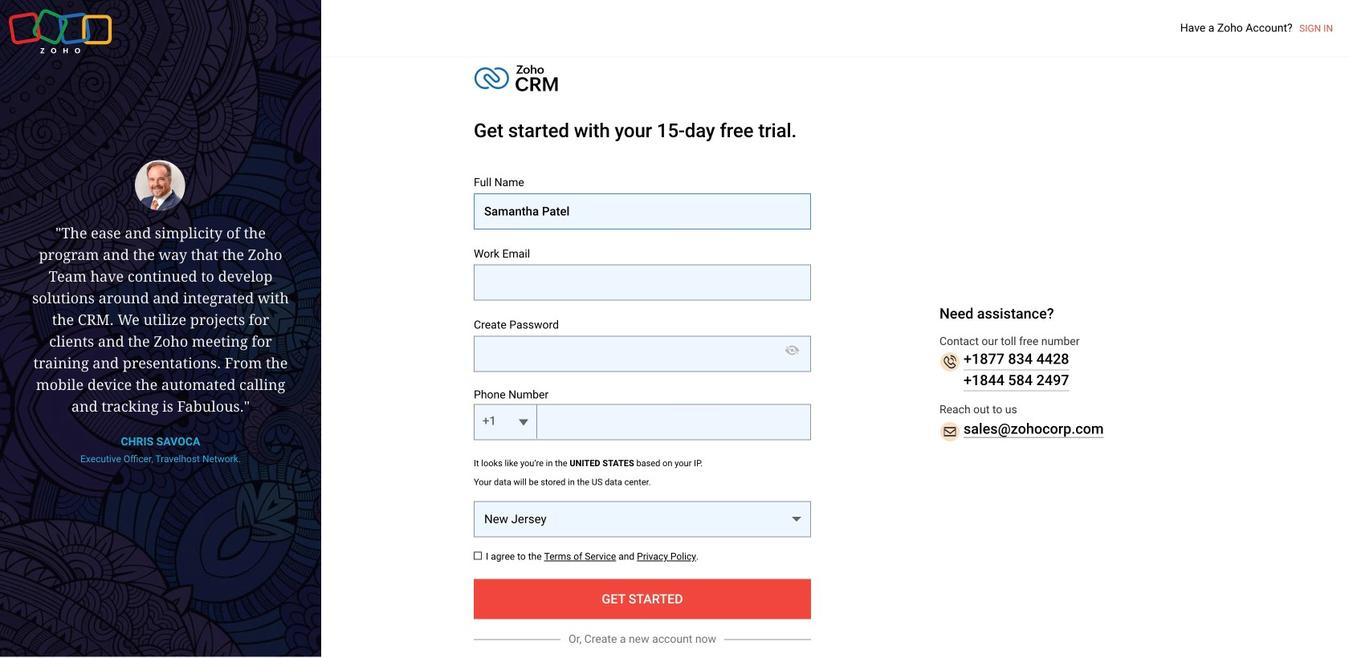 Task type: locate. For each thing, give the bounding box(es) containing it.
None submit
[[474, 579, 811, 620]]

zoho crm logo image
[[474, 61, 559, 96]]



Task type: vqa. For each thing, say whether or not it's contained in the screenshot.
Headquartered
no



Task type: describe. For each thing, give the bounding box(es) containing it.
Enter your phone number text field
[[474, 404, 811, 440]]

Enter password for your account password field
[[474, 336, 811, 372]]

Enter your name text field
[[474, 193, 811, 230]]

Enter your email email field
[[474, 265, 811, 301]]



